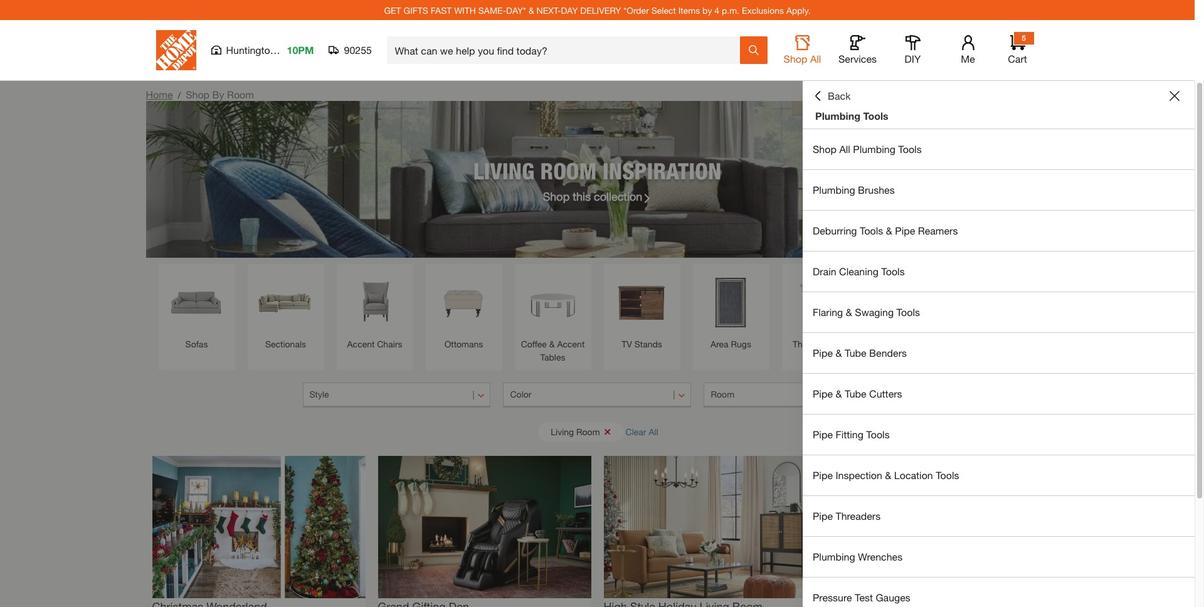 Task type: vqa. For each thing, say whether or not it's contained in the screenshot.
leftmost Accent
yes



Task type: locate. For each thing, give the bounding box(es) containing it.
coffee & accent tables image
[[521, 270, 585, 335]]

all inside clear all 'button'
[[649, 426, 659, 437]]

1 vertical spatial tube
[[845, 388, 867, 400]]

tube
[[845, 347, 867, 359], [845, 388, 867, 400]]

inspiration
[[603, 157, 722, 184]]

tube left the cutters
[[845, 388, 867, 400]]

& up fitting
[[836, 388, 843, 400]]

clear all
[[626, 426, 659, 437]]

tube for cutters
[[845, 388, 867, 400]]

style button
[[303, 383, 491, 408]]

1 vertical spatial living
[[551, 426, 574, 437]]

tools
[[864, 110, 889, 122], [899, 143, 922, 155], [860, 225, 884, 237], [882, 265, 905, 277], [897, 306, 921, 318], [867, 429, 890, 441], [936, 469, 960, 481]]

throw left blankets
[[879, 339, 904, 350]]

shop right /
[[186, 88, 210, 100]]

0 horizontal spatial living
[[474, 157, 535, 184]]

pressure test gauges
[[813, 592, 911, 604]]

3 stretchy image image from the left
[[604, 456, 817, 599]]

ottomans
[[445, 339, 483, 350]]

menu
[[803, 129, 1196, 608]]

sectionals link
[[254, 270, 318, 351]]

area rugs image
[[699, 270, 763, 335]]

accent chairs image
[[343, 270, 407, 335]]

pipe fitting tools
[[813, 429, 890, 441]]

stretchy image image
[[152, 456, 366, 599], [378, 456, 591, 599], [604, 456, 817, 599], [830, 456, 1043, 599]]

sofas image
[[165, 270, 229, 335]]

plumbing up pressure
[[813, 551, 856, 563]]

area
[[711, 339, 729, 350]]

&
[[529, 5, 535, 15], [887, 225, 893, 237], [846, 306, 853, 318], [550, 339, 555, 350], [836, 347, 843, 359], [836, 388, 843, 400], [886, 469, 892, 481]]

0 horizontal spatial all
[[649, 426, 659, 437]]

0 horizontal spatial throw
[[793, 339, 818, 350]]

10pm
[[287, 44, 314, 56]]

1 throw from the left
[[793, 339, 818, 350]]

2 accent from the left
[[558, 339, 585, 350]]

area rugs link
[[699, 270, 763, 351]]

diy button
[[893, 35, 934, 65]]

select
[[652, 5, 676, 15]]

& up tables
[[550, 339, 555, 350]]

1 horizontal spatial living
[[551, 426, 574, 437]]

inspection
[[836, 469, 883, 481]]

throw blankets
[[879, 339, 940, 350]]

plumbing for plumbing tools
[[816, 110, 861, 122]]

room button
[[704, 383, 893, 408]]

park
[[279, 44, 299, 56]]

room up this
[[541, 157, 597, 184]]

throw pillows link
[[789, 270, 853, 351]]

with
[[454, 5, 476, 15]]

tube left benders
[[845, 347, 867, 359]]

living
[[474, 157, 535, 184], [551, 426, 574, 437]]

room down color button
[[577, 426, 600, 437]]

room down area
[[711, 389, 735, 400]]

0 vertical spatial living
[[474, 157, 535, 184]]

& left location
[[886, 469, 892, 481]]

pipe
[[896, 225, 916, 237], [813, 347, 833, 359], [813, 388, 833, 400], [813, 429, 833, 441], [813, 469, 833, 481], [813, 510, 833, 522]]

get
[[384, 5, 401, 15]]

sofas link
[[165, 270, 229, 351]]

1 accent from the left
[[347, 339, 375, 350]]

cutters
[[870, 388, 903, 400]]

drain
[[813, 265, 837, 277]]

tv stands
[[622, 339, 663, 350]]

throw pillows
[[793, 339, 848, 350]]

throw left pillows
[[793, 339, 818, 350]]

deburring tools & pipe reamers link
[[803, 211, 1196, 251]]

coffee & accent tables
[[521, 339, 585, 363]]

blankets
[[906, 339, 940, 350]]

delivery
[[581, 5, 622, 15]]

2 throw from the left
[[879, 339, 904, 350]]

tables
[[541, 352, 566, 363]]

living room button
[[539, 423, 624, 442]]

diy
[[905, 53, 922, 65]]

clear
[[626, 426, 647, 437]]

plumbing down back at the top right of page
[[816, 110, 861, 122]]

accent up tables
[[558, 339, 585, 350]]

all inside shop all plumbing tools link
[[840, 143, 851, 155]]

all up back button
[[811, 53, 822, 65]]

home link
[[146, 88, 173, 100]]

style
[[310, 389, 329, 400]]

1 horizontal spatial all
[[811, 53, 822, 65]]

pipe down flaring
[[813, 347, 833, 359]]

tv stands link
[[610, 270, 674, 351]]

shop down apply.
[[784, 53, 808, 65]]

all for shop all
[[811, 53, 822, 65]]

pipe threaders
[[813, 510, 881, 522]]

tools inside deburring tools & pipe reamers link
[[860, 225, 884, 237]]

pipe for pipe fitting tools
[[813, 429, 833, 441]]

& down "brushes"
[[887, 225, 893, 237]]

1 tube from the top
[[845, 347, 867, 359]]

2 horizontal spatial all
[[840, 143, 851, 155]]

drain cleaning tools link
[[803, 252, 1196, 292]]

shop for shop this collection
[[543, 189, 570, 203]]

living inside button
[[551, 426, 574, 437]]

all down 'plumbing tools' in the top right of the page
[[840, 143, 851, 155]]

gifts
[[404, 5, 429, 15]]

tools inside flaring & swaging tools link
[[897, 306, 921, 318]]

0 vertical spatial all
[[811, 53, 822, 65]]

services
[[839, 53, 877, 65]]

room
[[227, 88, 254, 100], [541, 157, 597, 184], [711, 389, 735, 400], [577, 426, 600, 437]]

accent
[[347, 339, 375, 350], [558, 339, 585, 350]]

pipe left 'inspection'
[[813, 469, 833, 481]]

throw pillows image
[[789, 270, 853, 335]]

services button
[[838, 35, 878, 65]]

shop all
[[784, 53, 822, 65]]

shop left this
[[543, 189, 570, 203]]

pipe down throw pillows on the bottom of the page
[[813, 388, 833, 400]]

huntington
[[226, 44, 276, 56]]

2 vertical spatial all
[[649, 426, 659, 437]]

& right flaring
[[846, 306, 853, 318]]

living room
[[551, 426, 600, 437]]

cart 5
[[1009, 33, 1028, 65]]

shop for shop all plumbing tools
[[813, 143, 837, 155]]

0 horizontal spatial accent
[[347, 339, 375, 350]]

cart
[[1009, 53, 1028, 65]]

1 horizontal spatial throw
[[879, 339, 904, 350]]

accent left chairs on the bottom left of the page
[[347, 339, 375, 350]]

plumbing brushes
[[813, 184, 895, 196]]

90255
[[344, 44, 372, 56]]

same-
[[479, 5, 507, 15]]

accent chairs link
[[343, 270, 407, 351]]

cleaning
[[840, 265, 879, 277]]

apply.
[[787, 5, 811, 15]]

2 stretchy image image from the left
[[378, 456, 591, 599]]

sectionals
[[265, 339, 306, 350]]

1 vertical spatial all
[[840, 143, 851, 155]]

huntington park
[[226, 44, 299, 56]]

pipe left the threaders
[[813, 510, 833, 522]]

tools inside pipe fitting tools link
[[867, 429, 890, 441]]

color button
[[504, 383, 692, 408]]

pipe inspection & location tools
[[813, 469, 960, 481]]

& inside the pipe inspection & location tools link
[[886, 469, 892, 481]]

chairs
[[377, 339, 403, 350]]

tv stands image
[[610, 270, 674, 335]]

all
[[811, 53, 822, 65], [840, 143, 851, 155], [649, 426, 659, 437]]

pipe & tube benders
[[813, 347, 907, 359]]

stands
[[635, 339, 663, 350]]

back
[[828, 90, 851, 102]]

pipe left fitting
[[813, 429, 833, 441]]

0 vertical spatial tube
[[845, 347, 867, 359]]

all right clear
[[649, 426, 659, 437]]

accent inside accent chairs link
[[347, 339, 375, 350]]

plumbing
[[816, 110, 861, 122], [854, 143, 896, 155], [813, 184, 856, 196], [813, 551, 856, 563]]

back button
[[813, 90, 851, 102]]

throw
[[793, 339, 818, 350], [879, 339, 904, 350]]

feedback link image
[[1188, 212, 1205, 280]]

& inside pipe & tube cutters link
[[836, 388, 843, 400]]

& down flaring
[[836, 347, 843, 359]]

2 tube from the top
[[845, 388, 867, 400]]

menu containing shop all plumbing tools
[[803, 129, 1196, 608]]

1 horizontal spatial accent
[[558, 339, 585, 350]]

swaging
[[856, 306, 894, 318]]

shop inside button
[[784, 53, 808, 65]]

shop down 'plumbing tools' in the top right of the page
[[813, 143, 837, 155]]

fast
[[431, 5, 452, 15]]

me
[[962, 53, 976, 65]]

plumbing brushes link
[[803, 170, 1196, 210]]

pipe inspection & location tools link
[[803, 456, 1196, 496]]

1 stretchy image image from the left
[[152, 456, 366, 599]]

& inside flaring & swaging tools link
[[846, 306, 853, 318]]

all inside shop all button
[[811, 53, 822, 65]]

plumbing up deburring
[[813, 184, 856, 196]]

threaders
[[836, 510, 881, 522]]

pipe for pipe inspection & location tools
[[813, 469, 833, 481]]



Task type: describe. For each thing, give the bounding box(es) containing it.
exclusions
[[742, 5, 785, 15]]

plumbing down 'plumbing tools' in the top right of the page
[[854, 143, 896, 155]]

living for living room inspiration
[[474, 157, 535, 184]]

tools inside the pipe inspection & location tools link
[[936, 469, 960, 481]]

p.m.
[[722, 5, 740, 15]]

the home depot logo image
[[156, 30, 196, 70]]

pipe & tube benders link
[[803, 333, 1196, 373]]

me button
[[949, 35, 989, 65]]

& inside pipe & tube benders link
[[836, 347, 843, 359]]

drain cleaning tools
[[813, 265, 905, 277]]

accent chairs
[[347, 339, 403, 350]]

by
[[212, 88, 224, 100]]

all for clear all
[[649, 426, 659, 437]]

plumbing tools
[[816, 110, 889, 122]]

throw blankets link
[[878, 270, 942, 351]]

shop all plumbing tools
[[813, 143, 922, 155]]

throw blankets image
[[878, 270, 942, 335]]

living room inspiration
[[474, 157, 722, 184]]

gauges
[[876, 592, 911, 604]]

& inside coffee & accent tables
[[550, 339, 555, 350]]

What can we help you find today? search field
[[395, 37, 740, 63]]

sofas
[[186, 339, 208, 350]]

4
[[715, 5, 720, 15]]

flaring
[[813, 306, 844, 318]]

throw for throw pillows
[[793, 339, 818, 350]]

test
[[855, 592, 874, 604]]

day*
[[507, 5, 527, 15]]

clear all button
[[626, 420, 659, 444]]

& right day*
[[529, 5, 535, 15]]

/
[[178, 90, 181, 100]]

brushes
[[859, 184, 895, 196]]

wrenches
[[859, 551, 903, 563]]

deburring
[[813, 225, 858, 237]]

shop for shop all
[[784, 53, 808, 65]]

& inside deburring tools & pipe reamers link
[[887, 225, 893, 237]]

by
[[703, 5, 713, 15]]

pipe for pipe & tube cutters
[[813, 388, 833, 400]]

4 stretchy image image from the left
[[830, 456, 1043, 599]]

throw for throw blankets
[[879, 339, 904, 350]]

tools inside shop all plumbing tools link
[[899, 143, 922, 155]]

plumbing wrenches link
[[803, 537, 1196, 577]]

home
[[146, 88, 173, 100]]

accent inside coffee & accent tables
[[558, 339, 585, 350]]

pipe for pipe threaders
[[813, 510, 833, 522]]

tools inside drain cleaning tools "link"
[[882, 265, 905, 277]]

get gifts fast with same-day* & next-day delivery *order select items by 4 p.m. exclusions apply.
[[384, 5, 811, 15]]

pipe left reamers
[[896, 225, 916, 237]]

location
[[895, 469, 934, 481]]

coffee
[[521, 339, 547, 350]]

benders
[[870, 347, 907, 359]]

5
[[1022, 33, 1027, 43]]

curtains & drapes image
[[967, 270, 1031, 335]]

pipe fitting tools link
[[803, 415, 1196, 455]]

this
[[573, 189, 591, 203]]

pipe & tube cutters
[[813, 388, 903, 400]]

pipe for pipe & tube benders
[[813, 347, 833, 359]]

pressure test gauges link
[[803, 578, 1196, 608]]

coffee & accent tables link
[[521, 270, 585, 364]]

collection
[[594, 189, 643, 203]]

items
[[679, 5, 701, 15]]

plumbing for plumbing wrenches
[[813, 551, 856, 563]]

day
[[561, 5, 578, 15]]

ottomans image
[[432, 270, 496, 335]]

living for living room
[[551, 426, 574, 437]]

rugs
[[731, 339, 752, 350]]

pressure
[[813, 592, 853, 604]]

all for shop all plumbing tools
[[840, 143, 851, 155]]

room right by
[[227, 88, 254, 100]]

plumbing for plumbing brushes
[[813, 184, 856, 196]]

shop this collection link
[[543, 188, 652, 205]]

shop this collection
[[543, 189, 643, 203]]

ottomans link
[[432, 270, 496, 351]]

flaring & swaging tools link
[[803, 292, 1196, 333]]

sectionals image
[[254, 270, 318, 335]]

tube for benders
[[845, 347, 867, 359]]

pipe threaders link
[[803, 496, 1196, 537]]

drawer close image
[[1170, 91, 1180, 101]]

pipe & tube cutters link
[[803, 374, 1196, 414]]

shop all plumbing tools link
[[803, 129, 1196, 169]]

tv
[[622, 339, 632, 350]]

90255 button
[[329, 44, 372, 56]]

home / shop by room
[[146, 88, 254, 100]]

deburring tools & pipe reamers
[[813, 225, 959, 237]]

*order
[[624, 5, 649, 15]]



